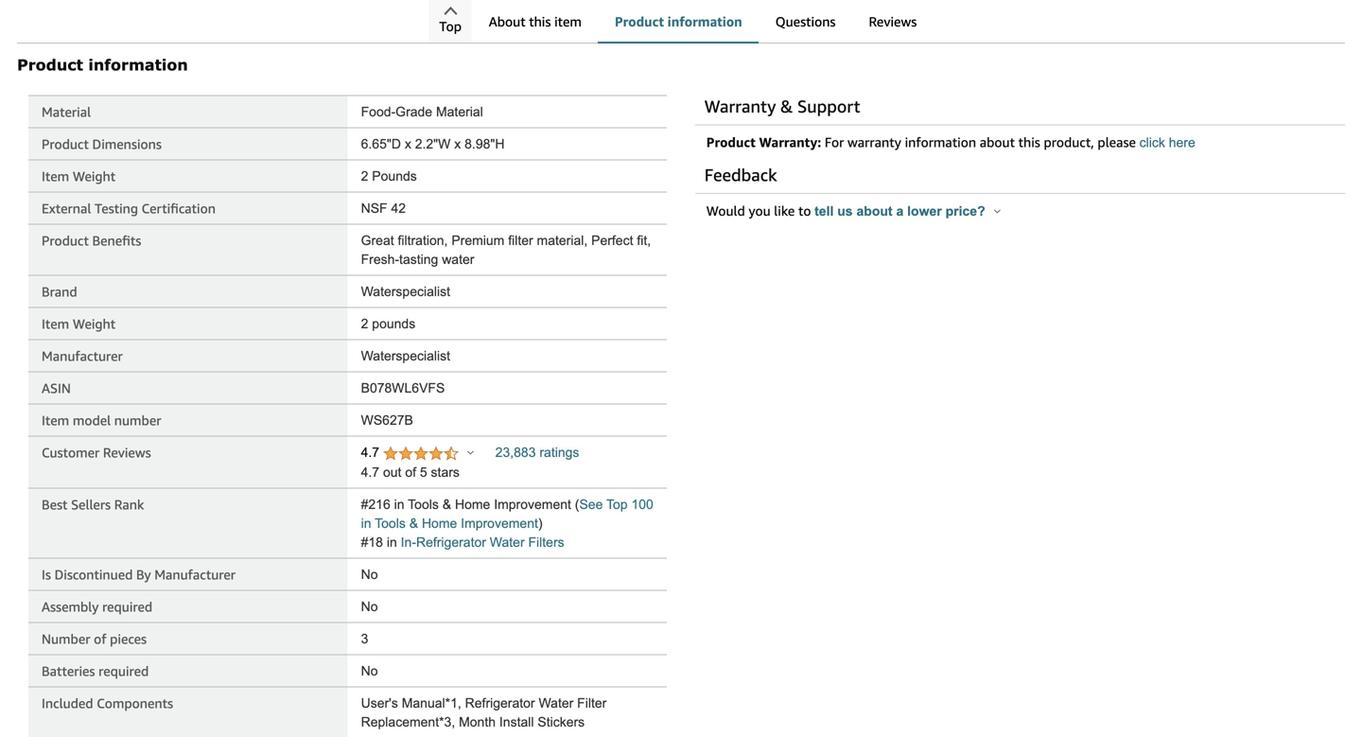 Task type: describe. For each thing, give the bounding box(es) containing it.
to
[[799, 203, 812, 219]]

2 for 2 pounds
[[361, 317, 369, 331]]

pounds
[[372, 317, 416, 331]]

out
[[383, 465, 402, 480]]

external testing certification
[[42, 201, 216, 216]]

see top 100 in tools & home improvement
[[361, 497, 654, 531]]

components
[[97, 696, 173, 711]]

filter
[[577, 696, 607, 711]]

number
[[42, 631, 90, 647]]

see
[[580, 497, 603, 512]]

nsf
[[361, 201, 388, 216]]

pieces
[[110, 631, 147, 647]]

(
[[575, 497, 580, 512]]

#18 in in-refrigerator water filters
[[361, 535, 565, 550]]

required for batteries required
[[99, 663, 149, 679]]

23,883 ratings
[[496, 445, 580, 460]]

0 horizontal spatial about
[[857, 204, 893, 219]]

0 vertical spatial improvement
[[494, 497, 572, 512]]

filters
[[529, 535, 565, 550]]

included
[[42, 696, 93, 711]]

product warranty: for warranty information about this product, please click here
[[707, 134, 1196, 150]]

price?
[[946, 204, 986, 219]]

#216 in tools & home improvement (
[[361, 497, 580, 512]]

perfect
[[592, 233, 634, 248]]

by
[[136, 567, 151, 583]]

waterspecialist for manufacturer
[[361, 349, 451, 363]]

23,883
[[496, 445, 536, 460]]

about
[[489, 14, 526, 29]]

product dimensions
[[42, 136, 162, 152]]

0 vertical spatial top
[[440, 18, 462, 34]]

popover image
[[468, 450, 474, 455]]

warranty:
[[759, 134, 822, 150]]

weight for 2 pounds
[[73, 168, 116, 184]]

assembly
[[42, 599, 99, 615]]

8.98"h
[[465, 137, 505, 151]]

0 vertical spatial manufacturer
[[42, 348, 123, 364]]

sellers
[[71, 497, 111, 512]]

in inside see top 100 in tools & home improvement
[[361, 516, 371, 531]]

no for is discontinued by manufacturer
[[361, 567, 378, 582]]

weight for 2 pounds
[[73, 316, 116, 332]]

tell us about a lower price? button
[[815, 204, 1001, 219]]

top inside see top 100 in tools & home improvement
[[607, 497, 628, 512]]

2 pounds
[[361, 317, 416, 331]]

tell
[[815, 204, 834, 219]]

manual*1,
[[402, 696, 462, 711]]

would you like to
[[707, 203, 815, 219]]

1 horizontal spatial tools
[[408, 497, 439, 512]]

material,
[[537, 233, 588, 248]]

0 horizontal spatial product information
[[17, 55, 188, 74]]

1 vertical spatial &
[[443, 497, 452, 512]]

user's manual*1, refrigerator water filter replacement*3, month install stickers
[[361, 696, 607, 730]]

asin
[[42, 380, 71, 396]]

4.7 for 4.7 out of 5 stars
[[361, 465, 380, 480]]

0 horizontal spatial information
[[88, 55, 188, 74]]

here
[[1170, 135, 1196, 150]]

filter
[[508, 233, 533, 248]]

would
[[707, 203, 746, 219]]

pounds
[[372, 169, 417, 184]]

0 vertical spatial refrigerator
[[416, 535, 486, 550]]

nsf 42
[[361, 201, 406, 216]]

2.2"w
[[415, 137, 451, 151]]

external
[[42, 201, 91, 216]]

water
[[442, 252, 475, 267]]

4.7 for 4.7
[[361, 445, 383, 460]]

ratings
[[540, 445, 580, 460]]

42
[[391, 201, 406, 216]]

replacement*3,
[[361, 715, 455, 730]]

in-
[[401, 535, 416, 550]]

batteries
[[42, 663, 95, 679]]

batteries required
[[42, 663, 149, 679]]

model
[[73, 413, 111, 428]]

2 horizontal spatial information
[[905, 134, 977, 150]]

3 item from the top
[[42, 413, 69, 428]]

like
[[774, 203, 795, 219]]

1 horizontal spatial reviews
[[869, 14, 917, 29]]

1 vertical spatial this
[[1019, 134, 1041, 150]]

tasting
[[399, 252, 438, 267]]

& inside see top 100 in tools & home improvement
[[410, 516, 418, 531]]

3
[[361, 632, 369, 646]]

tools inside see top 100 in tools & home improvement
[[375, 516, 406, 531]]

lower
[[908, 204, 942, 219]]

food-grade material
[[361, 105, 483, 119]]

tell us about a lower price?
[[815, 204, 990, 219]]

grade
[[396, 105, 433, 119]]

rank
[[114, 497, 144, 512]]

you
[[749, 203, 771, 219]]

certification
[[142, 201, 216, 216]]

in for #18
[[387, 535, 397, 550]]

no for batteries required
[[361, 664, 378, 679]]

2 x from the left
[[455, 137, 461, 151]]

4.7 button
[[361, 445, 474, 463]]

no for assembly required
[[361, 600, 378, 614]]

assembly required
[[42, 599, 153, 615]]

please
[[1098, 134, 1137, 150]]

product,
[[1044, 134, 1095, 150]]

#216
[[361, 497, 391, 512]]

item model number
[[42, 413, 161, 428]]

see top 100 in tools & home improvement link
[[361, 497, 654, 531]]



Task type: vqa. For each thing, say whether or not it's contained in the screenshot.


Task type: locate. For each thing, give the bounding box(es) containing it.
refrigerator down #216 in tools & home improvement (
[[416, 535, 486, 550]]

1 item from the top
[[42, 168, 69, 184]]

4.7
[[361, 445, 383, 460], [361, 465, 380, 480]]

improvement inside see top 100 in tools & home improvement
[[461, 516, 538, 531]]

2 waterspecialist from the top
[[361, 349, 451, 363]]

home up #18 in in-refrigerator water filters
[[422, 516, 457, 531]]

1 item weight from the top
[[42, 168, 116, 184]]

manufacturer up asin
[[42, 348, 123, 364]]

warranty
[[848, 134, 902, 150]]

2 material from the left
[[436, 105, 483, 119]]

1 horizontal spatial about
[[980, 134, 1015, 150]]

no down #18
[[361, 567, 378, 582]]

information up dimensions
[[88, 55, 188, 74]]

1 vertical spatial home
[[422, 516, 457, 531]]

weight down brand
[[73, 316, 116, 332]]

questions
[[776, 14, 836, 29]]

0 horizontal spatial water
[[490, 535, 525, 550]]

fresh-
[[361, 252, 399, 267]]

water down see top 100 in tools & home improvement at bottom
[[490, 535, 525, 550]]

improvement up )
[[494, 497, 572, 512]]

0 vertical spatial of
[[405, 465, 416, 480]]

material up product dimensions
[[42, 104, 91, 120]]

included components
[[42, 696, 173, 711]]

1 vertical spatial 2
[[361, 317, 369, 331]]

required up pieces
[[102, 599, 153, 615]]

0 vertical spatial about
[[980, 134, 1015, 150]]

1 vertical spatial manufacturer
[[155, 567, 236, 583]]

1 vertical spatial no
[[361, 600, 378, 614]]

1 horizontal spatial this
[[1019, 134, 1041, 150]]

3 no from the top
[[361, 664, 378, 679]]

2 4.7 from the top
[[361, 465, 380, 480]]

a
[[897, 204, 904, 219]]

home up in-refrigerator water filters link
[[455, 497, 491, 512]]

in left the in-
[[387, 535, 397, 550]]

2 weight from the top
[[73, 316, 116, 332]]

item
[[42, 168, 69, 184], [42, 316, 69, 332], [42, 413, 69, 428]]

100
[[632, 497, 654, 512]]

item up external
[[42, 168, 69, 184]]

reviews right questions
[[869, 14, 917, 29]]

1 horizontal spatial information
[[668, 14, 743, 29]]

no up the 3 at the bottom left of page
[[361, 600, 378, 614]]

0 vertical spatial waterspecialist
[[361, 284, 451, 299]]

item weight for 2 pounds
[[42, 316, 116, 332]]

water up stickers
[[539, 696, 574, 711]]

1 material from the left
[[42, 104, 91, 120]]

0 vertical spatial this
[[529, 14, 551, 29]]

product information
[[615, 14, 743, 29], [17, 55, 188, 74]]

weight down product dimensions
[[73, 168, 116, 184]]

refrigerator
[[416, 535, 486, 550], [465, 696, 535, 711]]

2 vertical spatial in
[[387, 535, 397, 550]]

waterspecialist
[[361, 284, 451, 299], [361, 349, 451, 363]]

1 horizontal spatial water
[[539, 696, 574, 711]]

1 2 from the top
[[361, 169, 369, 184]]

top left the 100
[[607, 497, 628, 512]]

of left 5
[[405, 465, 416, 480]]

is
[[42, 567, 51, 583]]

& up warranty:
[[781, 96, 793, 116]]

1 vertical spatial in
[[361, 516, 371, 531]]

about left a
[[857, 204, 893, 219]]

information
[[668, 14, 743, 29], [88, 55, 188, 74], [905, 134, 977, 150]]

material up 8.98"h
[[436, 105, 483, 119]]

2 item from the top
[[42, 316, 69, 332]]

about
[[980, 134, 1015, 150], [857, 204, 893, 219]]

x right 2.2"w
[[455, 137, 461, 151]]

2 item weight from the top
[[42, 316, 116, 332]]

waterspecialist for brand
[[361, 284, 451, 299]]

0 vertical spatial information
[[668, 14, 743, 29]]

1 vertical spatial information
[[88, 55, 188, 74]]

0 vertical spatial required
[[102, 599, 153, 615]]

2 pounds
[[361, 169, 417, 184]]

x left 2.2"w
[[405, 137, 412, 151]]

0 vertical spatial no
[[361, 567, 378, 582]]

in right #216
[[394, 497, 405, 512]]

2 vertical spatial information
[[905, 134, 977, 150]]

benefits
[[92, 233, 141, 248]]

1 no from the top
[[361, 567, 378, 582]]

item down asin
[[42, 413, 69, 428]]

1 horizontal spatial top
[[607, 497, 628, 512]]

6.65"d x 2.2"w x 8.98"h
[[361, 137, 505, 151]]

top left about
[[440, 18, 462, 34]]

1 vertical spatial weight
[[73, 316, 116, 332]]

0 vertical spatial &
[[781, 96, 793, 116]]

0 horizontal spatial &
[[410, 516, 418, 531]]

1 vertical spatial required
[[99, 663, 149, 679]]

1 horizontal spatial manufacturer
[[155, 567, 236, 583]]

information up 'warranty'
[[668, 14, 743, 29]]

refrigerator inside user's manual*1, refrigerator water filter replacement*3, month install stickers
[[465, 696, 535, 711]]

in up #18
[[361, 516, 371, 531]]

0 horizontal spatial manufacturer
[[42, 348, 123, 364]]

great
[[361, 233, 394, 248]]

dimensions
[[92, 136, 162, 152]]

0 vertical spatial in
[[394, 497, 405, 512]]

product benefits
[[42, 233, 141, 248]]

month
[[459, 715, 496, 730]]

discontinued
[[55, 567, 133, 583]]

waterspecialist up pounds
[[361, 284, 451, 299]]

warranty & support
[[705, 96, 861, 116]]

0 vertical spatial water
[[490, 535, 525, 550]]

0 vertical spatial reviews
[[869, 14, 917, 29]]

required
[[102, 599, 153, 615], [99, 663, 149, 679]]

2 no from the top
[[361, 600, 378, 614]]

tools down #216
[[375, 516, 406, 531]]

1 vertical spatial of
[[94, 631, 106, 647]]

0 vertical spatial 4.7
[[361, 445, 383, 460]]

1 horizontal spatial product information
[[615, 14, 743, 29]]

this
[[529, 14, 551, 29], [1019, 134, 1041, 150]]

about this item
[[489, 14, 582, 29]]

item weight up external
[[42, 168, 116, 184]]

1 vertical spatial 4.7
[[361, 465, 380, 480]]

of left pieces
[[94, 631, 106, 647]]

this left the item
[[529, 14, 551, 29]]

information right warranty
[[905, 134, 977, 150]]

required for assembly required
[[102, 599, 153, 615]]

warranty
[[705, 96, 776, 116]]

install
[[500, 715, 534, 730]]

customer
[[42, 445, 100, 460]]

0 horizontal spatial x
[[405, 137, 412, 151]]

in for #216
[[394, 497, 405, 512]]

1 vertical spatial item
[[42, 316, 69, 332]]

improvement up in-refrigerator water filters link
[[461, 516, 538, 531]]

brand
[[42, 284, 77, 300]]

number of pieces
[[42, 631, 147, 647]]

2 vertical spatial &
[[410, 516, 418, 531]]

0 vertical spatial product information
[[615, 14, 743, 29]]

item for pounds
[[42, 316, 69, 332]]

4.7 out of 5 stars
[[361, 465, 460, 480]]

1 vertical spatial tools
[[375, 516, 406, 531]]

ws627b
[[361, 413, 413, 428]]

of
[[405, 465, 416, 480], [94, 631, 106, 647]]

1 weight from the top
[[73, 168, 116, 184]]

manufacturer right by
[[155, 567, 236, 583]]

4.7 left out
[[361, 465, 380, 480]]

2 vertical spatial no
[[361, 664, 378, 679]]

refrigerator up 'install'
[[465, 696, 535, 711]]

tools
[[408, 497, 439, 512], [375, 516, 406, 531]]

1 horizontal spatial x
[[455, 137, 461, 151]]

in-refrigerator water filters link
[[401, 535, 565, 550]]

1 vertical spatial refrigerator
[[465, 696, 535, 711]]

0 vertical spatial item weight
[[42, 168, 116, 184]]

1 horizontal spatial &
[[443, 497, 452, 512]]

b078wl6vfs
[[361, 381, 445, 396]]

tools down 5
[[408, 497, 439, 512]]

1 vertical spatial top
[[607, 497, 628, 512]]

number
[[114, 413, 161, 428]]

& down stars
[[443, 497, 452, 512]]

stickers
[[538, 715, 585, 730]]

item weight
[[42, 168, 116, 184], [42, 316, 116, 332]]

0 vertical spatial 2
[[361, 169, 369, 184]]

click here link
[[1140, 135, 1196, 150]]

& up the in-
[[410, 516, 418, 531]]

popover image
[[995, 209, 1001, 213]]

1 vertical spatial water
[[539, 696, 574, 711]]

1 vertical spatial about
[[857, 204, 893, 219]]

1 horizontal spatial of
[[405, 465, 416, 480]]

required down pieces
[[99, 663, 149, 679]]

item
[[555, 14, 582, 29]]

0 vertical spatial home
[[455, 497, 491, 512]]

1 waterspecialist from the top
[[361, 284, 451, 299]]

6.65"d
[[361, 137, 401, 151]]

0 horizontal spatial of
[[94, 631, 106, 647]]

2 vertical spatial item
[[42, 413, 69, 428]]

2 horizontal spatial &
[[781, 96, 793, 116]]

0 vertical spatial tools
[[408, 497, 439, 512]]

reviews
[[869, 14, 917, 29], [103, 445, 151, 460]]

0 horizontal spatial top
[[440, 18, 462, 34]]

2 for 2 pounds
[[361, 169, 369, 184]]

home
[[455, 497, 491, 512], [422, 516, 457, 531]]

best
[[42, 497, 68, 512]]

1 4.7 from the top
[[361, 445, 383, 460]]

0 vertical spatial item
[[42, 168, 69, 184]]

0 vertical spatial weight
[[73, 168, 116, 184]]

2 2 from the top
[[361, 317, 369, 331]]

filtration,
[[398, 233, 448, 248]]

customer reviews
[[42, 445, 151, 460]]

item down brand
[[42, 316, 69, 332]]

0 horizontal spatial material
[[42, 104, 91, 120]]

item weight for 2 pounds
[[42, 168, 116, 184]]

1 vertical spatial waterspecialist
[[361, 349, 451, 363]]

1 horizontal spatial material
[[436, 105, 483, 119]]

0 horizontal spatial this
[[529, 14, 551, 29]]

)
[[538, 516, 543, 531]]

no down the 3 at the bottom left of page
[[361, 664, 378, 679]]

premium
[[452, 233, 505, 248]]

is discontinued by manufacturer
[[42, 567, 236, 583]]

item weight down brand
[[42, 316, 116, 332]]

1 vertical spatial reviews
[[103, 445, 151, 460]]

4.7 up out
[[361, 445, 383, 460]]

4.7 inside button
[[361, 445, 383, 460]]

feedback
[[705, 165, 778, 185]]

testing
[[95, 201, 138, 216]]

1 x from the left
[[405, 137, 412, 151]]

home inside see top 100 in tools & home improvement
[[422, 516, 457, 531]]

2
[[361, 169, 369, 184], [361, 317, 369, 331]]

no
[[361, 567, 378, 582], [361, 600, 378, 614], [361, 664, 378, 679]]

1 vertical spatial improvement
[[461, 516, 538, 531]]

click
[[1140, 135, 1166, 150]]

#18
[[361, 535, 383, 550]]

top
[[440, 18, 462, 34], [607, 497, 628, 512]]

great filtration, premium filter material, perfect fit, fresh-tasting water
[[361, 233, 651, 267]]

reviews down number
[[103, 445, 151, 460]]

this left 'product,'
[[1019, 134, 1041, 150]]

water inside user's manual*1, refrigerator water filter replacement*3, month install stickers
[[539, 696, 574, 711]]

waterspecialist up b078wl6vfs
[[361, 349, 451, 363]]

0 horizontal spatial reviews
[[103, 445, 151, 460]]

0 horizontal spatial tools
[[375, 516, 406, 531]]

about up popover image
[[980, 134, 1015, 150]]

water
[[490, 535, 525, 550], [539, 696, 574, 711]]

item for pounds
[[42, 168, 69, 184]]

1 vertical spatial item weight
[[42, 316, 116, 332]]

1 vertical spatial product information
[[17, 55, 188, 74]]

product
[[615, 14, 664, 29], [17, 55, 83, 74], [707, 134, 756, 150], [42, 136, 89, 152], [42, 233, 89, 248]]



